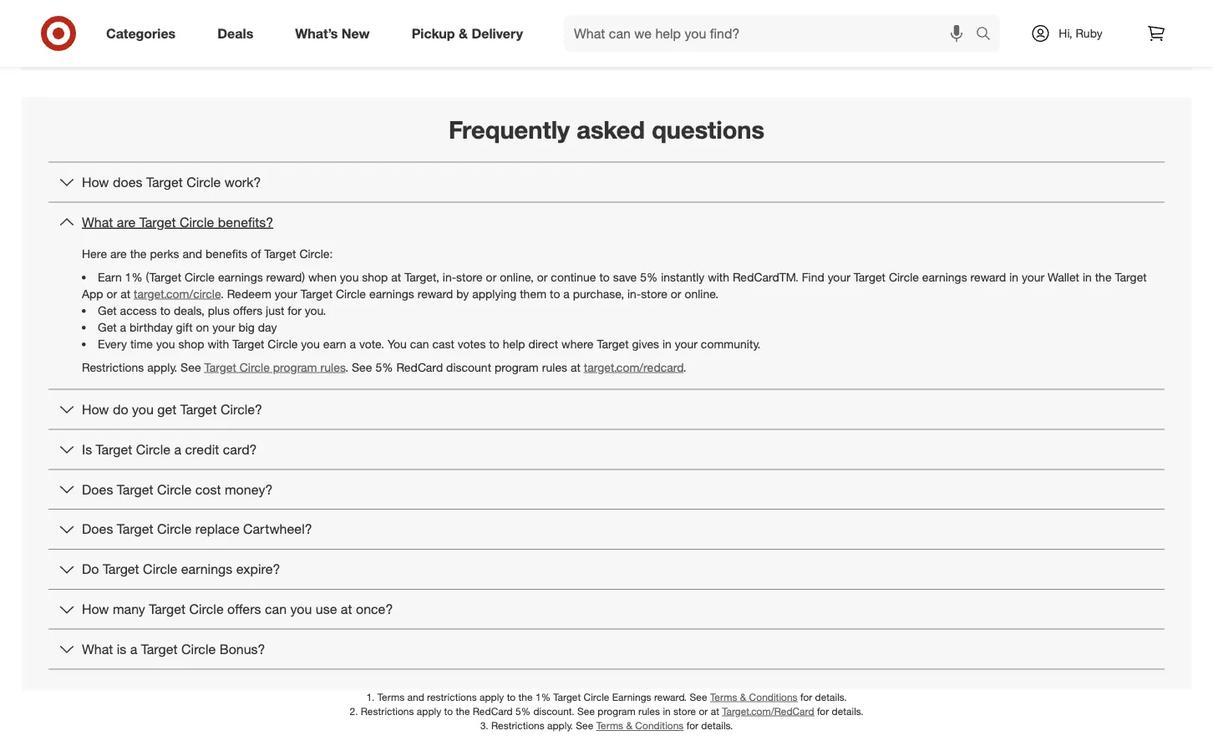 Task type: describe. For each thing, give the bounding box(es) containing it.
target.com/redcard link
[[722, 705, 814, 717]]

0 vertical spatial details.
[[815, 690, 847, 703]]

with for shop
[[208, 336, 229, 351]]

restrictions
[[427, 690, 477, 703]]

0 horizontal spatial redcard
[[396, 360, 443, 374]]

your right the gives
[[675, 336, 698, 351]]

program inside 1. terms and restrictions apply to the 1% target circle earnings reward. see terms & conditions for details. 2. restrictions apply to the redcard 5% discount. see program rules in store or at target.com/redcard for details. 3. restrictions apply. see terms & conditions for details.
[[598, 705, 635, 717]]

cost
[[195, 481, 221, 497]]

once?
[[356, 601, 393, 617]]

target circle program rules link
[[204, 360, 345, 374]]

here are the perks and benefits of target circle:
[[82, 246, 333, 261]]

does target circle replace cartwheel?
[[82, 521, 312, 537]]

target down on
[[204, 360, 236, 374]]

0 horizontal spatial terms
[[377, 690, 405, 703]]

to inside earn 1% (target circle earnings reward) when you shop at target, in-store or online, or continue to save 5% instantly with redcardtm. find your target circle earnings reward in your wallet in the target app or at
[[599, 269, 610, 284]]

you.
[[305, 303, 326, 317]]

perks
[[150, 246, 179, 261]]

shop inside earn 1% (target circle earnings reward) when you shop at target, in-store or online, or continue to save 5% instantly with redcardtm. find your target circle earnings reward in your wallet in the target app or at
[[362, 269, 388, 284]]

can inside get access to deals, plus offers just for you. get a birthday gift on your big day every time you shop with target circle you earn a vote. you can cast votes to help direct where target gives in your community.
[[410, 336, 429, 351]]

how for how many target circle offers can you use at once?
[[82, 601, 109, 617]]

earn 1% (target circle earnings reward) when you shop at target, in-store or online, or continue to save 5% instantly with redcardtm. find your target circle earnings reward in your wallet in the target app or at
[[82, 269, 1147, 301]]

what are target circle benefits?
[[82, 214, 273, 230]]

in inside get access to deals, plus offers just for you. get a birthday gift on your big day every time you shop with target circle you earn a vote. you can cast votes to help direct where target gives in your community.
[[662, 336, 672, 351]]

hi,
[[1059, 26, 1072, 41]]

What can we help you find? suggestions appear below search field
[[564, 15, 980, 52]]

target.com/circle . redeem your target circle earnings reward by applying them to a purchase, in-store or online.
[[134, 286, 719, 301]]

a up every
[[120, 320, 126, 334]]

see down vote.
[[352, 360, 372, 374]]

in inside 1. terms and restrictions apply to the 1% target circle earnings reward. see terms & conditions for details. 2. restrictions apply to the redcard 5% discount. see program rules in store or at target.com/redcard for details. 3. restrictions apply. see terms & conditions for details.
[[663, 705, 671, 717]]

earn
[[98, 269, 122, 284]]

in right wallet
[[1083, 269, 1092, 284]]

what is a target circle bonus?
[[82, 641, 265, 657]]

how does target circle work? button
[[48, 163, 1165, 202]]

to down "target.com/circle" link on the top left
[[160, 303, 171, 317]]

store inside 1. terms and restrictions apply to the 1% target circle earnings reward. see terms & conditions for details. 2. restrictions apply to the redcard 5% discount. see program rules in store or at target.com/redcard for details. 3. restrictions apply. see terms & conditions for details.
[[673, 705, 696, 717]]

you left use
[[290, 601, 312, 617]]

2 horizontal spatial .
[[683, 360, 686, 374]]

1 horizontal spatial rules
[[542, 360, 567, 374]]

redcardtm.
[[733, 269, 799, 284]]

categories
[[106, 25, 176, 41]]

your right find
[[828, 269, 850, 284]]

what's new link
[[281, 15, 391, 52]]

circle:
[[299, 246, 333, 261]]

store inside earn 1% (target circle earnings reward) when you shop at target, in-store or online, or continue to save 5% instantly with redcardtm. find your target circle earnings reward in your wallet in the target app or at
[[456, 269, 483, 284]]

in left wallet
[[1009, 269, 1018, 284]]

the inside earn 1% (target circle earnings reward) when you shop at target, in-store or online, or continue to save 5% instantly with redcardtm. find your target circle earnings reward in your wallet in the target app or at
[[1095, 269, 1112, 284]]

is target circle a credit card?
[[82, 441, 257, 457]]

find
[[802, 269, 824, 284]]

big
[[238, 320, 255, 334]]

after
[[603, 13, 631, 29]]

app
[[82, 286, 103, 301]]

categories link
[[92, 15, 197, 52]]

asked
[[577, 115, 645, 144]]

do target circle earnings expire?
[[82, 561, 280, 577]]

replace
[[195, 521, 239, 537]]

instantly
[[661, 269, 704, 284]]

a down continue
[[563, 286, 570, 301]]

votes inside get access to deals, plus offers just for you. get a birthday gift on your big day every time you shop with target circle you earn a vote. you can cast votes to help direct where target gives in your community.
[[458, 336, 486, 351]]

what for what are target circle benefits?
[[82, 214, 113, 230]]

target down is target circle a credit card? on the bottom
[[117, 481, 153, 497]]

cartwheel?
[[243, 521, 312, 537]]

0 horizontal spatial 5%
[[375, 360, 393, 374]]

you
[[387, 336, 407, 351]]

target.com/redcard
[[722, 705, 814, 717]]

here
[[82, 246, 107, 261]]

wallet
[[1048, 269, 1079, 284]]

2 get from the top
[[98, 320, 117, 334]]

reward inside earn 1% (target circle earnings reward) when you shop at target, in-store or online, or continue to save 5% instantly with redcardtm. find your target circle earnings reward in your wallet in the target app or at
[[970, 269, 1006, 284]]

benefits
[[205, 246, 248, 261]]

circle inside 1. terms and restrictions apply to the 1% target circle earnings reward. see terms & conditions for details. 2. restrictions apply to the redcard 5% discount. see program rules in store or at target.com/redcard for details. 3. restrictions apply. see terms & conditions for details.
[[584, 690, 609, 703]]

them
[[520, 286, 546, 301]]

deals link
[[203, 15, 274, 52]]

2 vertical spatial details.
[[701, 719, 733, 732]]

at left target,
[[391, 269, 401, 284]]

earnings
[[612, 690, 651, 703]]

apply. inside 1. terms and restrictions apply to the 1% target circle earnings reward. see terms & conditions for details. 2. restrictions apply to the redcard 5% discount. see program rules in store or at target.com/redcard for details. 3. restrictions apply. see terms & conditions for details.
[[547, 719, 573, 732]]

by
[[456, 286, 469, 301]]

credit
[[185, 441, 219, 457]]

can inside how many target circle offers can you use at once? dropdown button
[[265, 601, 287, 617]]

target inside 1. terms and restrictions apply to the 1% target circle earnings reward. see terms & conditions for details. 2. restrictions apply to the redcard 5% discount. see program rules in store or at target.com/redcard for details. 3. restrictions apply. see terms & conditions for details.
[[553, 690, 581, 703]]

applying
[[472, 286, 517, 301]]

does target circle replace cartwheel? button
[[48, 510, 1165, 549]]

making
[[634, 13, 678, 29]]

access
[[120, 303, 157, 317]]

do
[[113, 401, 128, 417]]

target right find
[[854, 269, 886, 284]]

delivery
[[472, 25, 523, 41]]

bonus?
[[219, 641, 265, 657]]

do target circle earnings expire? button
[[48, 550, 1165, 589]]

see right 'discount.'
[[577, 705, 595, 717]]

circle?
[[220, 401, 262, 417]]

0 vertical spatial votes
[[537, 13, 569, 29]]

or up the "them"
[[537, 269, 548, 284]]

0 horizontal spatial apply.
[[147, 360, 177, 374]]

birthday
[[130, 320, 173, 334]]

save
[[613, 269, 637, 284]]

5% inside 1. terms and restrictions apply to the 1% target circle earnings reward. see terms & conditions for details. 2. restrictions apply to the redcard 5% discount. see program rules in store or at target.com/redcard for details. 3. restrictions apply. see terms & conditions for details.
[[515, 705, 531, 717]]

pickup & delivery
[[412, 25, 523, 41]]

at inside dropdown button
[[341, 601, 352, 617]]

for right target.com/redcard link
[[817, 705, 829, 717]]

direct
[[528, 336, 558, 351]]

where
[[561, 336, 594, 351]]

on
[[196, 320, 209, 334]]

see right reward.
[[690, 690, 707, 703]]

target inside dropdown button
[[96, 441, 132, 457]]

track
[[420, 13, 452, 29]]

here
[[573, 13, 599, 29]]

your left wallet
[[1022, 269, 1044, 284]]

what's new
[[295, 25, 370, 41]]

2 horizontal spatial restrictions
[[491, 719, 544, 732]]

work?
[[225, 174, 261, 190]]

when
[[308, 269, 337, 284]]

target inside 'dropdown button'
[[139, 214, 176, 230]]

see down what is a target circle bonus? dropdown button in the bottom of the page
[[576, 719, 593, 732]]

or down earn
[[107, 286, 117, 301]]

a inside dropdown button
[[174, 441, 181, 457]]

to right the "them"
[[550, 286, 560, 301]]

see down gift
[[181, 360, 201, 374]]

target up you.
[[301, 286, 333, 301]]

to left help in the left top of the page
[[489, 336, 499, 351]]

you right do
[[132, 401, 154, 417]]

your down the reward)
[[275, 286, 297, 301]]

discount.
[[533, 705, 574, 717]]

terms & conditions link for 1. terms and restrictions apply to the 1% target circle earnings reward. see
[[710, 690, 798, 703]]

and for earnings
[[510, 13, 533, 29]]

you left earn
[[301, 336, 320, 351]]

redeem
[[227, 286, 271, 301]]

or up applying
[[486, 269, 497, 284]]

target,
[[404, 269, 439, 284]]

cast
[[432, 336, 454, 351]]

offers inside dropdown button
[[227, 601, 261, 617]]

target right get on the left of page
[[180, 401, 217, 417]]

terms & conditions link for 3. restrictions apply. see
[[596, 719, 684, 732]]

1 horizontal spatial .
[[345, 360, 348, 374]]

target down 'does target circle cost money?'
[[117, 521, 153, 537]]

2 horizontal spatial terms
[[710, 690, 737, 703]]

online,
[[500, 269, 534, 284]]

is
[[82, 441, 92, 457]]

ruby
[[1076, 26, 1102, 41]]

at up access
[[120, 286, 130, 301]]

1 get from the top
[[98, 303, 117, 317]]

discount
[[446, 360, 491, 374]]



Task type: vqa. For each thing, say whether or not it's contained in the screenshot.
4th 'with' from right
no



Task type: locate. For each thing, give the bounding box(es) containing it.
search button
[[968, 15, 1008, 55]]

0 vertical spatial what
[[82, 214, 113, 230]]

purchases.
[[727, 13, 793, 29]]

store down instantly
[[641, 286, 667, 301]]

0 horizontal spatial terms & conditions link
[[596, 719, 684, 732]]

2 horizontal spatial rules
[[638, 705, 660, 717]]

gives
[[632, 336, 659, 351]]

offers
[[233, 303, 262, 317], [227, 601, 261, 617]]

target.com/redcard
[[584, 360, 683, 374]]

0 horizontal spatial 1%
[[125, 269, 143, 284]]

questions
[[652, 115, 764, 144]]

and inside 1. terms and restrictions apply to the 1% target circle earnings reward. see terms & conditions for details. 2. restrictions apply to the redcard 5% discount. see program rules in store or at target.com/redcard for details. 3. restrictions apply. see terms & conditions for details.
[[407, 690, 424, 703]]

1. terms and restrictions apply to the 1% target circle earnings reward. see terms & conditions for details. 2. restrictions apply to the redcard 5% discount. see program rules in store or at target.com/redcard for details. 3. restrictions apply. see terms & conditions for details.
[[350, 690, 863, 732]]

what inside 'dropdown button'
[[82, 214, 113, 230]]

do
[[82, 561, 99, 577]]

reward
[[970, 269, 1006, 284], [417, 286, 453, 301]]

5% inside earn 1% (target circle earnings reward) when you shop at target, in-store or online, or continue to save 5% instantly with redcardtm. find your target circle earnings reward in your wallet in the target app or at
[[640, 269, 658, 284]]

1 horizontal spatial restrictions
[[361, 705, 414, 717]]

to down the restrictions
[[444, 705, 453, 717]]

are inside what are target circle benefits? 'dropdown button'
[[117, 214, 136, 230]]

1 horizontal spatial votes
[[537, 13, 569, 29]]

help
[[503, 336, 525, 351]]

card?
[[223, 441, 257, 457]]

money?
[[225, 481, 273, 497]]

new
[[342, 25, 370, 41]]

for inside get access to deals, plus offers just for you. get a birthday gift on your big day every time you shop with target circle you earn a vote. you can cast votes to help direct where target gives in your community.
[[288, 303, 302, 317]]

the right the restrictions
[[518, 690, 533, 703]]

1 vertical spatial votes
[[458, 336, 486, 351]]

does for does target circle replace cartwheel?
[[82, 521, 113, 537]]

and right perks
[[182, 246, 202, 261]]

circle inside get access to deals, plus offers just for you. get a birthday gift on your big day every time you shop with target circle you earn a vote. you can cast votes to help direct where target gives in your community.
[[268, 336, 298, 351]]

conditions
[[749, 690, 798, 703], [635, 719, 684, 732]]

and left here
[[510, 13, 533, 29]]

1 vertical spatial apply
[[417, 705, 441, 717]]

does for does target circle cost money?
[[82, 481, 113, 497]]

1 horizontal spatial shop
[[362, 269, 388, 284]]

for right just
[[288, 303, 302, 317]]

1 vertical spatial what
[[82, 641, 113, 657]]

earnings inside dropdown button
[[181, 561, 232, 577]]

restrictions
[[82, 360, 144, 374], [361, 705, 414, 717], [491, 719, 544, 732]]

0 vertical spatial and
[[510, 13, 533, 29]]

0 horizontal spatial reward
[[417, 286, 453, 301]]

0 horizontal spatial and
[[182, 246, 202, 261]]

votes left here
[[537, 13, 569, 29]]

0 vertical spatial store
[[456, 269, 483, 284]]

2 vertical spatial &
[[626, 719, 632, 732]]

target right the many
[[149, 601, 185, 617]]

0 vertical spatial 1%
[[125, 269, 143, 284]]

target.com/redcard link
[[584, 360, 683, 374]]

how inside how do you get target circle? dropdown button
[[82, 401, 109, 417]]

does
[[82, 481, 113, 497], [82, 521, 113, 537]]

apply. down 'discount.'
[[547, 719, 573, 732]]

2 how from the top
[[82, 401, 109, 417]]

how left does
[[82, 174, 109, 190]]

frequently asked questions
[[449, 115, 764, 144]]

1 vertical spatial reward
[[417, 286, 453, 301]]

1 vertical spatial terms & conditions link
[[596, 719, 684, 732]]

target.com/circle
[[134, 286, 221, 301]]

0 horizontal spatial in-
[[443, 269, 456, 284]]

1 vertical spatial can
[[265, 601, 287, 617]]

1 horizontal spatial &
[[626, 719, 632, 732]]

shop left target,
[[362, 269, 388, 284]]

can
[[410, 336, 429, 351], [265, 601, 287, 617]]

2 vertical spatial restrictions
[[491, 719, 544, 732]]

with up online.
[[708, 269, 729, 284]]

or left 'target.com/redcard'
[[699, 705, 708, 717]]

0 vertical spatial restrictions
[[82, 360, 144, 374]]

votes up discount
[[458, 336, 486, 351]]

track earnings and votes here after making eligible purchases.
[[420, 13, 793, 29]]

what's
[[295, 25, 338, 41]]

shop down gift
[[178, 336, 204, 351]]

many
[[113, 601, 145, 617]]

1 horizontal spatial 5%
[[515, 705, 531, 717]]

0 vertical spatial conditions
[[749, 690, 798, 703]]

apply down the restrictions
[[417, 705, 441, 717]]

the right wallet
[[1095, 269, 1112, 284]]

are for here
[[110, 246, 127, 261]]

what up here
[[82, 214, 113, 230]]

how inside how many target circle offers can you use at once? dropdown button
[[82, 601, 109, 617]]

1 horizontal spatial redcard
[[473, 705, 513, 717]]

reward left wallet
[[970, 269, 1006, 284]]

0 horizontal spatial restrictions
[[82, 360, 144, 374]]

to right the restrictions
[[507, 690, 516, 703]]

2 horizontal spatial &
[[740, 690, 746, 703]]

1 vertical spatial restrictions
[[361, 705, 414, 717]]

the left perks
[[130, 246, 147, 261]]

how inside how does target circle work? dropdown button
[[82, 174, 109, 190]]

0 horizontal spatial shop
[[178, 336, 204, 351]]

restrictions apply. see target circle program rules . see 5% redcard discount program rules at target.com/redcard .
[[82, 360, 686, 374]]

deals,
[[174, 303, 205, 317]]

are down does
[[117, 214, 136, 230]]

1 vertical spatial conditions
[[635, 719, 684, 732]]

1% right earn
[[125, 269, 143, 284]]

see
[[181, 360, 201, 374], [352, 360, 372, 374], [690, 690, 707, 703], [577, 705, 595, 717], [576, 719, 593, 732]]

0 horizontal spatial .
[[221, 286, 224, 301]]

in- right target,
[[443, 269, 456, 284]]

2 horizontal spatial and
[[510, 13, 533, 29]]

restrictions right 3.
[[491, 719, 544, 732]]

target up the reward)
[[264, 246, 296, 261]]

0 horizontal spatial with
[[208, 336, 229, 351]]

how left do
[[82, 401, 109, 417]]

you inside earn 1% (target circle earnings reward) when you shop at target, in-store or online, or continue to save 5% instantly with redcardtm. find your target circle earnings reward in your wallet in the target app or at
[[340, 269, 359, 284]]

you
[[340, 269, 359, 284], [156, 336, 175, 351], [301, 336, 320, 351], [132, 401, 154, 417], [290, 601, 312, 617]]

2 vertical spatial 5%
[[515, 705, 531, 717]]

in- inside earn 1% (target circle earnings reward) when you shop at target, in-store or online, or continue to save 5% instantly with redcardtm. find your target circle earnings reward in your wallet in the target app or at
[[443, 269, 456, 284]]

2 vertical spatial and
[[407, 690, 424, 703]]

2 does from the top
[[82, 521, 113, 537]]

you down birthday
[[156, 336, 175, 351]]

1 vertical spatial details.
[[832, 705, 863, 717]]

with inside earn 1% (target circle earnings reward) when you shop at target, in-store or online, or continue to save 5% instantly with redcardtm. find your target circle earnings reward in your wallet in the target app or at
[[708, 269, 729, 284]]

0 horizontal spatial can
[[265, 601, 287, 617]]

how for how do you get target circle?
[[82, 401, 109, 417]]

5% left 'discount.'
[[515, 705, 531, 717]]

target up perks
[[139, 214, 176, 230]]

redcard inside 1. terms and restrictions apply to the 1% target circle earnings reward. see terms & conditions for details. 2. restrictions apply to the redcard 5% discount. see program rules in store or at target.com/redcard for details. 3. restrictions apply. see terms & conditions for details.
[[473, 705, 513, 717]]

0 horizontal spatial store
[[456, 269, 483, 284]]

& down 'earnings'
[[626, 719, 632, 732]]

does up the 'do'
[[82, 521, 113, 537]]

are
[[117, 214, 136, 230], [110, 246, 127, 261]]

expire?
[[236, 561, 280, 577]]

what left "is"
[[82, 641, 113, 657]]

1.
[[366, 690, 375, 703]]

rules
[[320, 360, 345, 374], [542, 360, 567, 374], [638, 705, 660, 717]]

0 vertical spatial can
[[410, 336, 429, 351]]

2 what from the top
[[82, 641, 113, 657]]

rules down the direct
[[542, 360, 567, 374]]

0 vertical spatial get
[[98, 303, 117, 317]]

at inside 1. terms and restrictions apply to the 1% target circle earnings reward. see terms & conditions for details. 2. restrictions apply to the redcard 5% discount. see program rules in store or at target.com/redcard for details. 3. restrictions apply. see terms & conditions for details.
[[711, 705, 719, 717]]

1 horizontal spatial can
[[410, 336, 429, 351]]

for down reward.
[[686, 719, 698, 732]]

online.
[[685, 286, 719, 301]]

a inside dropdown button
[[130, 641, 137, 657]]

0 vertical spatial shop
[[362, 269, 388, 284]]

reward.
[[654, 690, 687, 703]]

0 vertical spatial 5%
[[640, 269, 658, 284]]

& inside 'link'
[[459, 25, 468, 41]]

1 horizontal spatial with
[[708, 269, 729, 284]]

apply.
[[147, 360, 177, 374], [547, 719, 573, 732]]

(target
[[146, 269, 181, 284]]

1% inside 1. terms and restrictions apply to the 1% target circle earnings reward. see terms & conditions for details. 2. restrictions apply to the redcard 5% discount. see program rules in store or at target.com/redcard for details. 3. restrictions apply. see terms & conditions for details.
[[535, 690, 551, 703]]

in down reward.
[[663, 705, 671, 717]]

reward)
[[266, 269, 305, 284]]

and for terms
[[407, 690, 424, 703]]

1 does from the top
[[82, 481, 113, 497]]

0 vertical spatial terms & conditions link
[[710, 690, 798, 703]]

1% up 'discount.'
[[535, 690, 551, 703]]

0 vertical spatial how
[[82, 174, 109, 190]]

1 horizontal spatial apply.
[[547, 719, 573, 732]]

target up 'discount.'
[[553, 690, 581, 703]]

conditions up target.com/redcard link
[[749, 690, 798, 703]]

1 vertical spatial shop
[[178, 336, 204, 351]]

0 horizontal spatial program
[[273, 360, 317, 374]]

0 horizontal spatial apply
[[417, 705, 441, 717]]

1 vertical spatial &
[[740, 690, 746, 703]]

0 vertical spatial redcard
[[396, 360, 443, 374]]

0 horizontal spatial &
[[459, 25, 468, 41]]

1 horizontal spatial terms
[[596, 719, 623, 732]]

in right the gives
[[662, 336, 672, 351]]

redcard
[[396, 360, 443, 374], [473, 705, 513, 717]]

target right "is"
[[141, 641, 178, 657]]

1 horizontal spatial apply
[[480, 690, 504, 703]]

1 what from the top
[[82, 214, 113, 230]]

0 horizontal spatial rules
[[320, 360, 345, 374]]

program down day
[[273, 360, 317, 374]]

0 horizontal spatial votes
[[458, 336, 486, 351]]

terms right 1.
[[377, 690, 405, 703]]

a right earn
[[350, 336, 356, 351]]

1 how from the top
[[82, 174, 109, 190]]

for up target.com/redcard link
[[800, 690, 812, 703]]

1 horizontal spatial reward
[[970, 269, 1006, 284]]

time
[[130, 336, 153, 351]]

2 horizontal spatial program
[[598, 705, 635, 717]]

program down 'earnings'
[[598, 705, 635, 717]]

does down the is
[[82, 481, 113, 497]]

how do you get target circle?
[[82, 401, 262, 417]]

get
[[157, 401, 176, 417]]

store up by
[[456, 269, 483, 284]]

1 vertical spatial and
[[182, 246, 202, 261]]

1 horizontal spatial and
[[407, 690, 424, 703]]

1 vertical spatial how
[[82, 401, 109, 417]]

1 horizontal spatial store
[[641, 286, 667, 301]]

1 vertical spatial 1%
[[535, 690, 551, 703]]

every
[[98, 336, 127, 351]]

conditions down reward.
[[635, 719, 684, 732]]

a left credit
[[174, 441, 181, 457]]

2 vertical spatial store
[[673, 705, 696, 717]]

how do you get target circle? button
[[48, 390, 1165, 429]]

is target circle a credit card? button
[[48, 430, 1165, 469]]

1% inside earn 1% (target circle earnings reward) when you shop at target, in-store or online, or continue to save 5% instantly with redcardtm. find your target circle earnings reward in your wallet in the target app or at
[[125, 269, 143, 284]]

1 horizontal spatial conditions
[[749, 690, 798, 703]]

1 vertical spatial does
[[82, 521, 113, 537]]

0 vertical spatial offers
[[233, 303, 262, 317]]

reward down target,
[[417, 286, 453, 301]]

or down instantly
[[671, 286, 681, 301]]

circle inside dropdown button
[[136, 441, 170, 457]]

target right the 'do'
[[103, 561, 139, 577]]

3 how from the top
[[82, 601, 109, 617]]

at left target.com/redcard link
[[711, 705, 719, 717]]

redcard down the you
[[396, 360, 443, 374]]

of
[[251, 246, 261, 261]]

at down where
[[571, 360, 581, 374]]

1 vertical spatial redcard
[[473, 705, 513, 717]]

terms up 'target.com/redcard'
[[710, 690, 737, 703]]

or
[[486, 269, 497, 284], [537, 269, 548, 284], [107, 286, 117, 301], [671, 286, 681, 301], [699, 705, 708, 717]]

0 vertical spatial in-
[[443, 269, 456, 284]]

1 horizontal spatial in-
[[627, 286, 641, 301]]

rules down 'earnings'
[[638, 705, 660, 717]]

1 horizontal spatial terms & conditions link
[[710, 690, 798, 703]]

1 horizontal spatial 1%
[[535, 690, 551, 703]]

pickup
[[412, 25, 455, 41]]

a
[[563, 286, 570, 301], [120, 320, 126, 334], [350, 336, 356, 351], [174, 441, 181, 457], [130, 641, 137, 657]]

0 vertical spatial apply
[[480, 690, 504, 703]]

with
[[708, 269, 729, 284], [208, 336, 229, 351]]

2 vertical spatial how
[[82, 601, 109, 617]]

offers inside get access to deals, plus offers just for you. get a birthday gift on your big day every time you shop with target circle you earn a vote. you can cast votes to help direct where target gives in your community.
[[233, 303, 262, 317]]

offers up big
[[233, 303, 262, 317]]

target right the is
[[96, 441, 132, 457]]

program
[[273, 360, 317, 374], [495, 360, 539, 374], [598, 705, 635, 717]]

and left the restrictions
[[407, 690, 424, 703]]

1 vertical spatial 5%
[[375, 360, 393, 374]]

2.
[[350, 705, 358, 717]]

0 vertical spatial apply.
[[147, 360, 177, 374]]

is
[[117, 641, 126, 657]]

1 vertical spatial apply.
[[547, 719, 573, 732]]

how many target circle offers can you use at once? button
[[48, 590, 1165, 629]]

1 vertical spatial are
[[110, 246, 127, 261]]

in
[[1009, 269, 1018, 284], [1083, 269, 1092, 284], [662, 336, 672, 351], [663, 705, 671, 717]]

with inside get access to deals, plus offers just for you. get a birthday gift on your big day every time you shop with target circle you earn a vote. you can cast votes to help direct where target gives in your community.
[[208, 336, 229, 351]]

circle inside 'dropdown button'
[[180, 214, 214, 230]]

target right does
[[146, 174, 183, 190]]

what are target circle benefits? button
[[48, 203, 1165, 242]]

continue
[[551, 269, 596, 284]]

& right track
[[459, 25, 468, 41]]

are right here
[[110, 246, 127, 261]]

shop inside get access to deals, plus offers just for you. get a birthday gift on your big day every time you shop with target circle you earn a vote. you can cast votes to help direct where target gives in your community.
[[178, 336, 204, 351]]

1 vertical spatial get
[[98, 320, 117, 334]]

terms & conditions link down 'earnings'
[[596, 719, 684, 732]]

restrictions down 1.
[[361, 705, 414, 717]]

program down help in the left top of the page
[[495, 360, 539, 374]]

3.
[[480, 719, 488, 732]]

are for what
[[117, 214, 136, 230]]

0 vertical spatial does
[[82, 481, 113, 497]]

apply
[[480, 690, 504, 703], [417, 705, 441, 717]]

what inside dropdown button
[[82, 641, 113, 657]]

frequently
[[449, 115, 570, 144]]

with for instantly
[[708, 269, 729, 284]]

target up target.com/redcard
[[597, 336, 629, 351]]

what for what is a target circle bonus?
[[82, 641, 113, 657]]

what is a target circle bonus? button
[[48, 630, 1165, 669]]

rules inside 1. terms and restrictions apply to the 1% target circle earnings reward. see terms & conditions for details. 2. restrictions apply to the redcard 5% discount. see program rules in store or at target.com/redcard for details. 3. restrictions apply. see terms & conditions for details.
[[638, 705, 660, 717]]

can down expire? at left bottom
[[265, 601, 287, 617]]

2 horizontal spatial store
[[673, 705, 696, 717]]

deals
[[217, 25, 253, 41]]

store down reward.
[[673, 705, 696, 717]]

get access to deals, plus offers just for you. get a birthday gift on your big day every time you shop with target circle you earn a vote. you can cast votes to help direct where target gives in your community.
[[98, 303, 760, 351]]

vote.
[[359, 336, 384, 351]]

in- down save
[[627, 286, 641, 301]]

or inside 1. terms and restrictions apply to the 1% target circle earnings reward. see terms & conditions for details. 2. restrictions apply to the redcard 5% discount. see program rules in store or at target.com/redcard for details. 3. restrictions apply. see terms & conditions for details.
[[699, 705, 708, 717]]

0 vertical spatial with
[[708, 269, 729, 284]]

purchase,
[[573, 286, 624, 301]]

how for how does target circle work?
[[82, 174, 109, 190]]

votes
[[537, 13, 569, 29], [458, 336, 486, 351]]

terms
[[377, 690, 405, 703], [710, 690, 737, 703], [596, 719, 623, 732]]

use
[[316, 601, 337, 617]]

day
[[258, 320, 277, 334]]

your down plus
[[212, 320, 235, 334]]

the down the restrictions
[[456, 705, 470, 717]]

2 horizontal spatial 5%
[[640, 269, 658, 284]]

how left the many
[[82, 601, 109, 617]]

target.com/circle link
[[134, 286, 221, 301]]

to up purchase,
[[599, 269, 610, 284]]

1 horizontal spatial program
[[495, 360, 539, 374]]

target right wallet
[[1115, 269, 1147, 284]]

community.
[[701, 336, 760, 351]]

1 vertical spatial store
[[641, 286, 667, 301]]

. down earn
[[345, 360, 348, 374]]

target down big
[[232, 336, 264, 351]]

0 horizontal spatial conditions
[[635, 719, 684, 732]]

1 vertical spatial with
[[208, 336, 229, 351]]

with down on
[[208, 336, 229, 351]]



